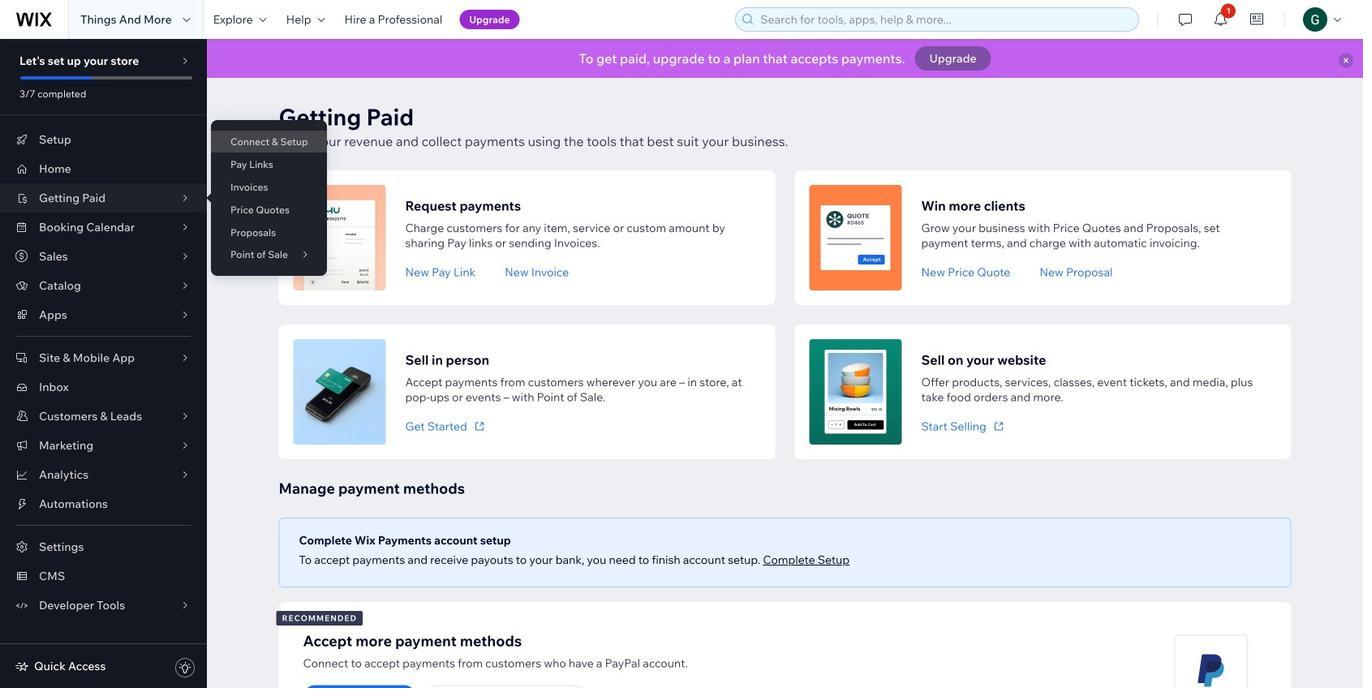 Task type: locate. For each thing, give the bounding box(es) containing it.
sidebar element
[[0, 39, 207, 688]]

alert
[[207, 39, 1364, 78]]



Task type: vqa. For each thing, say whether or not it's contained in the screenshot.
Search For Tools, Apps, Help & More... field
yes



Task type: describe. For each thing, give the bounding box(es) containing it.
Search for tools, apps, help & more... field
[[756, 8, 1134, 31]]



